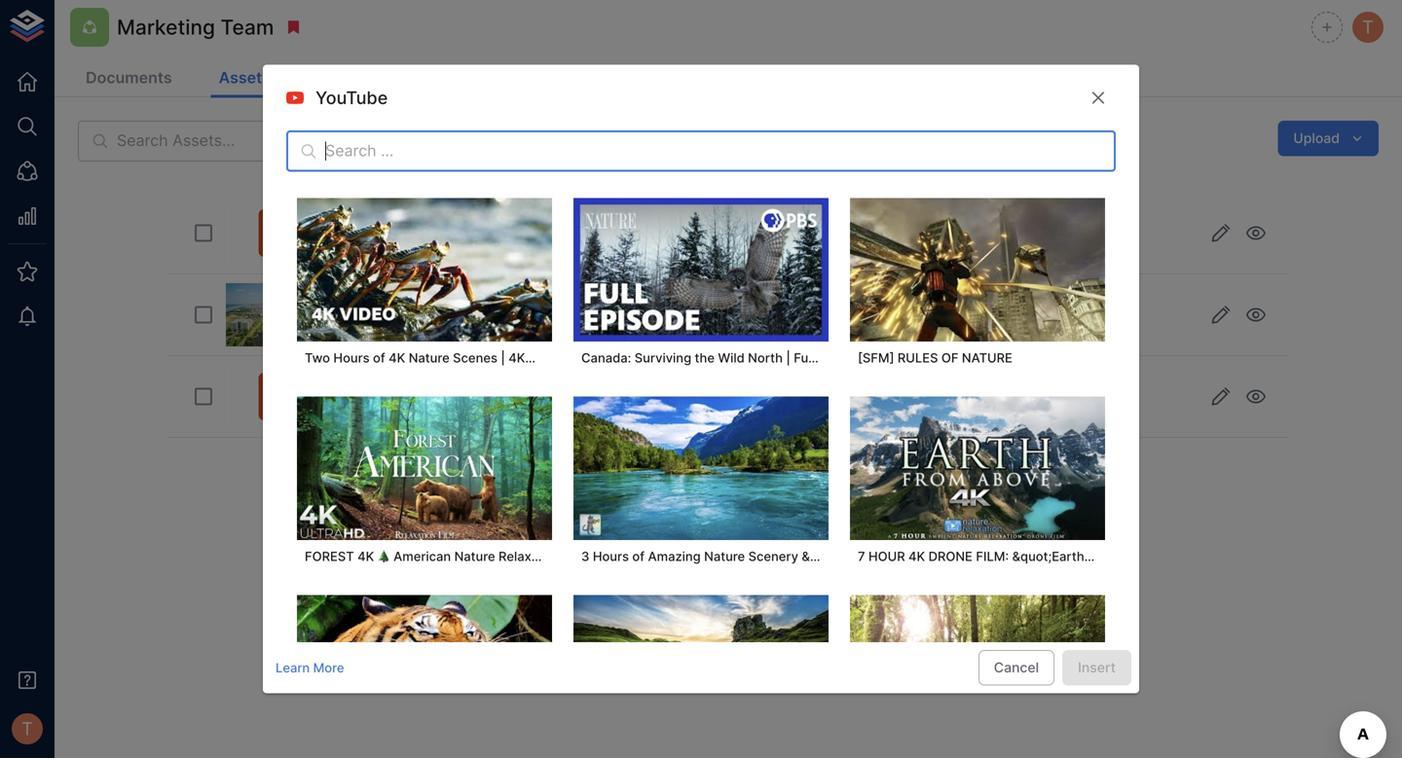 Task type: locate. For each thing, give the bounding box(es) containing it.
1
[[436, 242, 441, 254], [471, 324, 476, 336], [436, 405, 441, 418]]

assets link
[[211, 60, 278, 98]]

ago down the_south__the_art_of_the_cypress.pptx at left
[[479, 242, 498, 254]]

marketing team
[[117, 14, 274, 39]]

|
[[501, 351, 505, 366], [557, 351, 561, 366], [787, 351, 791, 366], [870, 351, 874, 366], [932, 351, 936, 366]]

| left of
[[932, 351, 936, 366]]

0 horizontal spatial t
[[22, 719, 33, 740]]

1 vertical spatial t button
[[6, 708, 49, 751]]

1 up scenes
[[471, 324, 476, 336]]

| right episode at the right of the page
[[870, 351, 874, 366]]

1 vertical spatial month
[[479, 324, 511, 336]]

1 vertical spatial 1 month ago
[[471, 324, 533, 336]]

t
[[1363, 16, 1374, 38], [22, 719, 33, 740]]

1 horizontal spatial of
[[633, 549, 645, 564]]

nature left 'scenery'
[[704, 549, 745, 564]]

nature
[[409, 351, 450, 366], [704, 549, 745, 564]]

1 month ago down "two hours of 4k nature scenes | 4kuhd | bbc earth"
[[436, 405, 498, 418]]

kb right 362.3
[[407, 242, 419, 254]]

hours right two
[[334, 351, 370, 366]]

[sfm] rules of nature
[[858, 351, 1013, 366]]

t button
[[1350, 9, 1387, 46], [6, 708, 49, 751]]

0 vertical spatial month
[[444, 242, 476, 254]]

1 month ago
[[436, 242, 498, 254], [471, 324, 533, 336], [436, 405, 498, 418]]

1 right 293.9 kb
[[436, 405, 441, 418]]

4 | from the left
[[870, 351, 874, 366]]

two hours of 4k nature scenes | 4kuhd | bbc earth image
[[297, 198, 552, 342]]

of left 4k
[[373, 351, 385, 366]]

of left amazing
[[633, 549, 645, 564]]

marketing
[[117, 14, 215, 39]]

768px
[[423, 324, 454, 336]]

hours for 3
[[593, 549, 629, 564]]

documents link
[[78, 60, 180, 98]]

0 horizontal spatial hours
[[334, 351, 370, 366]]

nature down 768px
[[409, 351, 450, 366]]

0 vertical spatial hours
[[334, 351, 370, 366]]

ago up 4kuhd
[[514, 324, 533, 336]]

1 vertical spatial of
[[633, 549, 645, 564]]

t for the topmost t button
[[1363, 16, 1374, 38]]

362.3
[[374, 242, 404, 254]]

10501-
[[455, 293, 504, 310]]

| left 4kuhd
[[501, 351, 505, 366]]

remove bookmark image
[[285, 19, 302, 36]]

4k
[[389, 351, 406, 366]]

0 vertical spatial nature
[[409, 351, 450, 366]]

cancel button
[[979, 651, 1055, 686]]

youtube
[[316, 87, 388, 109]]

stress
[[958, 549, 996, 564]]

ago
[[479, 242, 498, 254], [514, 324, 533, 336], [479, 405, 498, 418]]

upload button
[[1279, 121, 1379, 156]]

two hours of 4k nature scenes | 4kuhd | bbc earth
[[305, 351, 626, 366]]

surviving
[[635, 351, 692, 366]]

293.9 kb
[[374, 405, 419, 418]]

1 month ago down the_south__the_art_of_the_cypress.pptx at left
[[436, 242, 498, 254]]

relaxing
[[844, 549, 895, 564]]

canada:
[[582, 351, 632, 366]]

2 vertical spatial ago
[[479, 405, 498, 418]]

Search ... text field
[[325, 131, 1116, 172]]

1 horizontal spatial nature
[[962, 351, 1013, 366]]

0 vertical spatial of
[[373, 351, 385, 366]]

2 vertical spatial 1
[[436, 405, 441, 418]]

1 kb from the top
[[407, 242, 419, 254]]

1 month ago for the_south__the_art_of_the_cypress.pptx
[[436, 242, 498, 254]]

2 | from the left
[[557, 351, 561, 366]]

month down "two hours of 4k nature scenes | 4kuhd | bbc earth"
[[444, 405, 476, 418]]

kb right 293.9
[[406, 405, 419, 418]]

2 vertical spatial 1 month ago
[[436, 405, 498, 418]]

team
[[221, 14, 274, 39]]

learn
[[276, 661, 310, 676]]

4k nature treasures of hawaii botanical garden - jungle forest cinematic virtual walk (slow motion) image
[[850, 596, 1106, 739]]

forest 4k 🌲 american nature relaxation film - peaceful relaxing music - 4k video ultrahd image
[[297, 397, 552, 541]]

hours for two
[[334, 351, 370, 366]]

Search Assets... text field
[[117, 121, 654, 162]]

business_presentation_for_serious_business.pptx
[[349, 375, 697, 392]]

1 for business_presentation_for_serious_business.pptx
[[436, 405, 441, 418]]

0 horizontal spatial nature
[[409, 351, 450, 366]]

1 vertical spatial nature
[[704, 549, 745, 564]]

kb for business_presentation_for_serious_business.pptx
[[406, 405, 419, 418]]

1 horizontal spatial t
[[1363, 16, 1374, 38]]

two
[[305, 351, 330, 366]]

month
[[444, 242, 476, 254], [479, 324, 511, 336], [444, 405, 476, 418]]

0 vertical spatial t button
[[1350, 9, 1387, 46]]

1 horizontal spatial t button
[[1350, 9, 1387, 46]]

3 hours of amazing nature scenery &amp; relaxing music for stress relief. image
[[574, 397, 829, 541]]

0 vertical spatial 1 month ago
[[436, 242, 498, 254]]

bbc
[[564, 351, 590, 366]]

hours
[[334, 351, 370, 366], [593, 549, 629, 564]]

1 month ago down d53afc6e-city-10501-171d052ebcc.jpg
[[471, 324, 533, 336]]

2 vertical spatial month
[[444, 405, 476, 418]]

learn more button
[[271, 653, 349, 683]]

ago down business_presentation_for_serious_business.pptx
[[479, 405, 498, 418]]

1 horizontal spatial hours
[[593, 549, 629, 564]]

hours right 3
[[593, 549, 629, 564]]

d53afc6e-city-10501-171d052ebcc.jpg
[[349, 293, 623, 310]]

1 vertical spatial ago
[[514, 324, 533, 336]]

month for business_presentation_for_serious_business.pptx
[[444, 405, 476, 418]]

293.9
[[374, 405, 403, 418]]

1 horizontal spatial nature
[[704, 549, 745, 564]]

north
[[748, 351, 783, 366]]

0 horizontal spatial t button
[[6, 708, 49, 751]]

4kuhd
[[509, 351, 553, 366]]

2 kb from the top
[[406, 405, 419, 418]]

more
[[313, 661, 344, 676]]

of
[[373, 351, 385, 366], [633, 549, 645, 564]]

earth
[[594, 351, 626, 366]]

[sfm] rules of nature image
[[850, 198, 1106, 342]]

1 vertical spatial kb
[[406, 405, 419, 418]]

nature
[[878, 351, 928, 366], [962, 351, 1013, 366]]

1 vertical spatial 1
[[471, 324, 476, 336]]

1366px
[[374, 324, 411, 336]]

1 vertical spatial t
[[22, 719, 33, 740]]

nature for scenery
[[704, 549, 745, 564]]

canada: surviving the wild north | full episode | nature | pbs image
[[574, 198, 829, 342]]

kb
[[407, 242, 419, 254], [406, 405, 419, 418]]

of for amazing
[[633, 549, 645, 564]]

month down d53afc6e-city-10501-171d052ebcc.jpg
[[479, 324, 511, 336]]

1 for d53afc6e-city-10501-171d052ebcc.jpg
[[471, 324, 476, 336]]

0 vertical spatial ago
[[479, 242, 498, 254]]

10 hours fantastic views of nature 4k with relaxation music image
[[574, 596, 829, 739]]

0 vertical spatial kb
[[407, 242, 419, 254]]

for
[[938, 549, 955, 564]]

1 right 362.3 kb
[[436, 242, 441, 254]]

month down the_south__the_art_of_the_cypress.pptx at left
[[444, 242, 476, 254]]

the
[[695, 351, 715, 366]]

| left 'full' on the top
[[787, 351, 791, 366]]

nature right of
[[962, 351, 1013, 366]]

ago for business_presentation_for_serious_business.pptx
[[479, 405, 498, 418]]

0 vertical spatial t
[[1363, 16, 1374, 38]]

group
[[762, 121, 870, 162]]

0 vertical spatial 1
[[436, 242, 441, 254]]

0 horizontal spatial of
[[373, 351, 385, 366]]

learn more
[[276, 661, 344, 676]]

| left 'bbc'
[[557, 351, 561, 366]]

d53afc6e city 10501 171d052ebcc.jpg image
[[226, 283, 339, 347]]

0 horizontal spatial nature
[[878, 351, 928, 366]]

1 month ago for business_presentation_for_serious_business.pptx
[[436, 405, 498, 418]]

nature left of
[[878, 351, 928, 366]]

rules
[[898, 351, 939, 366]]

[sfm]
[[858, 351, 895, 366]]

1 vertical spatial hours
[[593, 549, 629, 564]]



Task type: vqa. For each thing, say whether or not it's contained in the screenshot.
3rd "|" from the left
yes



Task type: describe. For each thing, give the bounding box(es) containing it.
nature for scenes
[[409, 351, 450, 366]]

scenery
[[749, 549, 799, 564]]

kb for the_south__the_art_of_the_cypress.pptx
[[407, 242, 419, 254]]

ago for d53afc6e-city-10501-171d052ebcc.jpg
[[514, 324, 533, 336]]

1366px x 768px
[[374, 324, 454, 336]]

episode
[[818, 351, 867, 366]]

upload
[[1294, 130, 1340, 147]]

&amp;
[[802, 549, 840, 564]]

362.3 kb
[[374, 242, 419, 254]]

3 hours of amazing nature scenery &amp; relaxing music for stress relief.
[[582, 549, 1037, 564]]

youtube dialog
[[263, 65, 1140, 759]]

wildlife - the fascinating world of wild animals | full series | free documentary nature image
[[297, 596, 552, 739]]

5 | from the left
[[932, 351, 936, 366]]

171d052ebcc.jpg
[[504, 293, 623, 310]]

7 hour 4k drone film: &quot;earth from above&quot; + music by nature relaxation™ (ambient appletv style) image
[[850, 397, 1106, 541]]

d53afc6e-
[[349, 293, 423, 310]]

of for 4k
[[373, 351, 385, 366]]

amazing
[[648, 549, 701, 564]]

month for the_south__the_art_of_the_cypress.pptx
[[444, 242, 476, 254]]

1 | from the left
[[501, 351, 505, 366]]

cancel
[[994, 660, 1040, 677]]

3 | from the left
[[787, 351, 791, 366]]

full
[[794, 351, 815, 366]]

3
[[582, 549, 590, 564]]

month for d53afc6e-city-10501-171d052ebcc.jpg
[[479, 324, 511, 336]]

2 nature from the left
[[962, 351, 1013, 366]]

scenes
[[453, 351, 498, 366]]

documents
[[86, 68, 172, 87]]

of
[[942, 351, 959, 366]]

x
[[414, 324, 420, 336]]

canada: surviving the wild north | full episode | nature | pbs
[[582, 351, 964, 366]]

1 month ago for d53afc6e-city-10501-171d052ebcc.jpg
[[471, 324, 533, 336]]

assets
[[219, 68, 271, 87]]

1 for the_south__the_art_of_the_cypress.pptx
[[436, 242, 441, 254]]

the_south__the_art_of_the_cypress.pptx
[[349, 211, 641, 229]]

1 nature from the left
[[878, 351, 928, 366]]

t for the leftmost t button
[[22, 719, 33, 740]]

relief.
[[1000, 549, 1037, 564]]

music
[[898, 549, 934, 564]]

wild
[[718, 351, 745, 366]]

pbs
[[939, 351, 964, 366]]

city-
[[423, 293, 455, 310]]

ago for the_south__the_art_of_the_cypress.pptx
[[479, 242, 498, 254]]



